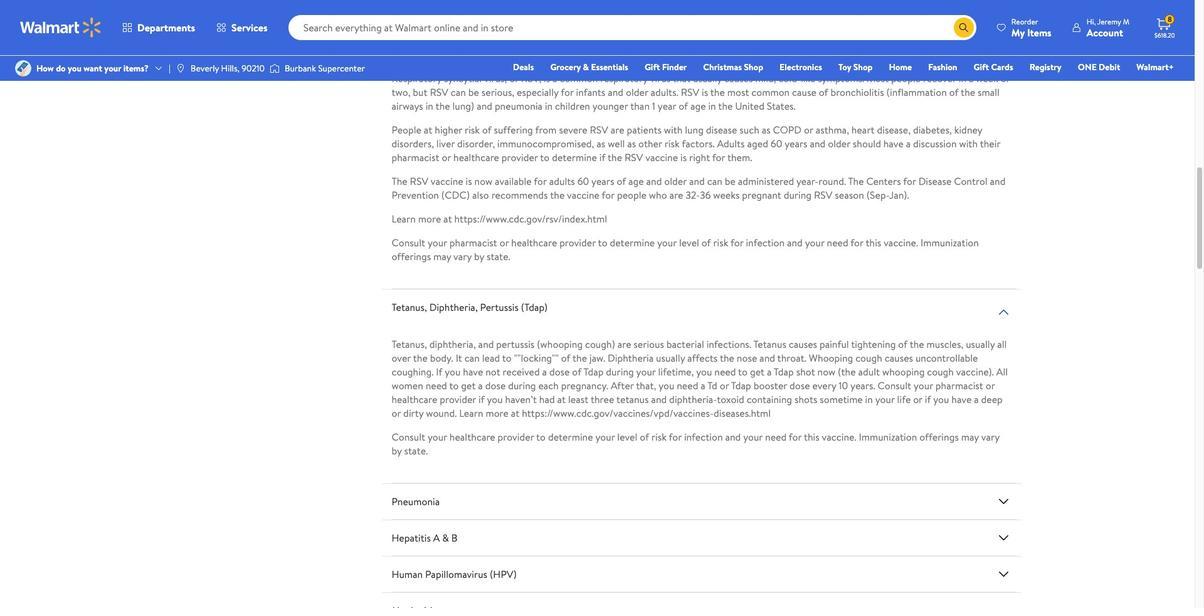 Task type: locate. For each thing, give the bounding box(es) containing it.
state. down learn more at https://www.cdc.gov/rsv/index.html
[[487, 250, 510, 263]]

& left b
[[442, 531, 449, 545]]

0 vertical spatial 60
[[771, 137, 782, 151]]

at left higher at top left
[[424, 123, 432, 137]]

level down https://www.cdc.gov/vaccines/vpd/vaccines- on the bottom of page
[[617, 430, 637, 444]]

determine inside people at higher risk of suffering from severe rsv are patients with lung disease such as copd or asthma, heart disease, diabetes, kidney disorders, liver disorder, immunocompromised, as well as other risk factors. adults aged 60 years and older should have a discussion with their pharmacist or healthcare provider to determine if the rsv vaccine is right for them.
[[552, 151, 597, 164]]

virus,
[[484, 72, 507, 85]]

are inside people at higher risk of suffering from severe rsv are patients with lung disease such as copd or asthma, heart disease, diabetes, kidney disorders, liver disorder, immunocompromised, as well as other risk factors. adults aged 60 years and older should have a discussion with their pharmacist or healthcare provider to determine if the rsv vaccine is right for them.
[[611, 123, 624, 137]]

syncytial
[[444, 72, 482, 85]]

respiratory up airways at the top left of the page
[[392, 72, 442, 85]]

hepatitis
[[392, 531, 431, 545]]

1 vertical spatial level
[[617, 430, 637, 444]]

1 vertical spatial &
[[442, 531, 449, 545]]

0 horizontal spatial immunization
[[859, 430, 917, 444]]

registry link
[[1024, 60, 1067, 74]]

more
[[418, 212, 441, 226], [486, 406, 509, 420]]

from
[[535, 123, 557, 137]]

two,
[[392, 85, 410, 99]]

0 horizontal spatial as
[[597, 137, 605, 151]]

registry
[[1030, 61, 1062, 73]]

at right the had
[[557, 393, 566, 406]]

the up 'https://www.cdc.gov/rsv/index.html'
[[550, 188, 565, 202]]

0 vertical spatial people
[[891, 72, 921, 85]]

1 horizontal spatial more
[[486, 406, 509, 420]]

0 vertical spatial vary
[[453, 250, 472, 263]]

2 vertical spatial can
[[465, 351, 480, 365]]

causes inside respiratory syncytial virus, or rsv, is a common respiratory virus that usually causes mild, cold-like symptoms. most people recover in a week or two, but rsv can be serious, especially for infants and older adults. rsv is the most common cause of bronchiolitis (inflammation of the small airways in the lung) and pneumonia in children younger than 1 year of age in the united states.
[[724, 72, 753, 85]]

this down shots
[[804, 430, 820, 444]]

risk down the weeks
[[713, 236, 728, 250]]

a left "not"
[[478, 379, 483, 393]]

other
[[638, 137, 662, 151]]

gift left the finder
[[645, 61, 660, 73]]

0 horizontal spatial &
[[442, 531, 449, 545]]

infection down diphtheria-
[[684, 430, 723, 444]]

1 horizontal spatial state.
[[487, 250, 510, 263]]

2 vertical spatial consult
[[392, 430, 425, 444]]

1 horizontal spatial vaccine
[[567, 188, 600, 202]]

1 horizontal spatial infection
[[746, 236, 785, 250]]

0 vertical spatial older
[[626, 85, 648, 99]]

recommends
[[491, 188, 548, 202]]

1 respiratory from the top
[[392, 35, 442, 48]]

rsv
[[430, 85, 448, 99], [681, 85, 699, 99], [590, 123, 608, 137], [625, 151, 643, 164], [410, 174, 428, 188], [814, 188, 833, 202]]

0 horizontal spatial infection
[[684, 430, 723, 444]]

usually left all
[[966, 337, 995, 351]]

your
[[104, 62, 121, 75], [428, 236, 447, 250], [657, 236, 677, 250], [805, 236, 825, 250], [636, 365, 656, 379], [914, 379, 933, 393], [875, 393, 895, 406], [428, 430, 447, 444], [595, 430, 615, 444], [743, 430, 763, 444]]

pharmacist inside consult your pharmacist or healthcare provider to determine your level of risk for infection and your need for this vaccine. immunization offerings may vary by state.
[[450, 236, 497, 250]]

the left other in the top right of the page
[[608, 151, 622, 164]]

0 vertical spatial years
[[785, 137, 808, 151]]

at down the (cdc)
[[443, 212, 452, 226]]

1 gift from the left
[[645, 61, 660, 73]]

1 vertical spatial are
[[669, 188, 683, 202]]

0 vertical spatial consult
[[392, 236, 425, 250]]

0 vertical spatial offerings
[[392, 250, 431, 263]]

1 horizontal spatial have
[[883, 137, 904, 151]]

year-
[[796, 174, 819, 188]]

state. down dirty at the bottom left of page
[[404, 444, 428, 458]]

as right the well
[[627, 137, 636, 151]]

cough
[[856, 351, 882, 365], [927, 365, 954, 379]]

0 horizontal spatial causes
[[724, 72, 753, 85]]

this
[[866, 236, 881, 250], [804, 430, 820, 444]]

common
[[560, 72, 598, 85], [751, 85, 790, 99]]

0 vertical spatial state.
[[487, 250, 510, 263]]

for inside people at higher risk of suffering from severe rsv are patients with lung disease such as copd or asthma, heart disease, diabetes, kidney disorders, liver disorder, immunocompromised, as well as other risk factors. adults aged 60 years and older should have a discussion with their pharmacist or healthcare provider to determine if the rsv vaccine is right for them.
[[712, 151, 725, 164]]

1 vertical spatial may
[[961, 430, 979, 444]]

learn right wound.
[[459, 406, 483, 420]]

rsv down "patients"
[[625, 151, 643, 164]]

usually
[[693, 72, 722, 85], [966, 337, 995, 351], [656, 351, 685, 365]]

vary inside consult your pharmacist or healthcare provider to determine your level of risk for infection and your need for this vaccine. immunization offerings may vary by state.
[[453, 250, 472, 263]]

vaccine left the also
[[431, 174, 463, 188]]

offerings inside consult your healthcare provider to determine your level of risk for infection and your need for this vaccine. immunization offerings may vary by state.
[[920, 430, 959, 444]]

need left nose
[[714, 365, 736, 379]]

 image
[[175, 63, 186, 73]]

common up 'children'
[[560, 72, 598, 85]]

0 horizontal spatial have
[[463, 365, 483, 379]]

age inside the rsv vaccine is now available for adults 60 years of age and older and can be administered year-round. the centers for disease control and prevention (cdc) also recommends the vaccine for people who are 32-36 weeks pregnant during rsv season (sep-jan).
[[628, 174, 644, 188]]

gift for gift cards
[[974, 61, 989, 73]]

papillomavirus
[[425, 568, 487, 581]]

 image right 90210
[[270, 62, 280, 75]]

0 horizontal spatial dose
[[485, 379, 506, 393]]

should
[[853, 137, 881, 151]]

received
[[503, 365, 540, 379]]

1 horizontal spatial may
[[961, 430, 979, 444]]

2 shop from the left
[[853, 61, 873, 73]]

can right it
[[465, 351, 480, 365]]

0 vertical spatial this
[[866, 236, 881, 250]]

0 horizontal spatial shop
[[744, 61, 763, 73]]

you right "lifetime,"
[[696, 365, 712, 379]]

1 vertical spatial state.
[[404, 444, 428, 458]]

1 vertical spatial can
[[707, 174, 722, 188]]

with left lung
[[664, 123, 683, 137]]

1 vertical spatial vary
[[981, 430, 1000, 444]]

age up lung
[[690, 99, 706, 113]]

2 tetanus, from the top
[[392, 337, 427, 351]]

1 vertical spatial tetanus,
[[392, 337, 427, 351]]

2 respiratory from the top
[[392, 72, 442, 85]]

jan).
[[889, 188, 909, 202]]

0 vertical spatial more
[[418, 212, 441, 226]]

this inside consult your pharmacist or healthcare provider to determine your level of risk for infection and your need for this vaccine. immunization offerings may vary by state.
[[866, 236, 881, 250]]

0 horizontal spatial years
[[591, 174, 614, 188]]

1 tetanus, from the top
[[392, 300, 427, 314]]

0 vertical spatial by
[[474, 250, 484, 263]]

1 horizontal spatial 60
[[771, 137, 782, 151]]

your down the (cdc)
[[428, 236, 447, 250]]

determine down who
[[610, 236, 655, 250]]

are right cough)
[[618, 337, 631, 351]]

a
[[433, 531, 440, 545]]

1 vertical spatial age
[[628, 174, 644, 188]]

the
[[392, 174, 407, 188], [848, 174, 864, 188]]

now inside the rsv vaccine is now available for adults 60 years of age and older and can be administered year-round. the centers for disease control and prevention (cdc) also recommends the vaccine for people who are 32-36 weeks pregnant during rsv season (sep-jan).
[[474, 174, 492, 188]]

1 vertical spatial people
[[617, 188, 647, 202]]

cough up 'years.'
[[856, 351, 882, 365]]

vaccine. down sometime
[[822, 430, 856, 444]]

tetanus, for tetanus, diphtheria, and pertussis (whooping cough) are serious bacterial infections. tetanus causes painful tightening of the muscles, usually all over the body. it can lead to ""locking"" of the jaw. diphtheria usually affects the nose and throat. whooping cough causes uncontrollable coughing. if you have not received a dose of tdap during your lifetime, you need to get a tdap shot now (the adult whooping cough vaccine). all women need to get a dose during each pregnancy. after that, you need a td or tdap booster dose every 10 years. consult your pharmacist or healthcare provider if you haven't had at least three tetanus and diphtheria-toxoid containing shots sometime in your life or if you have a deep or dirty wound. learn more at https://www.cdc.gov/vaccines/vpd/vaccines-diseases.html
[[392, 337, 427, 351]]

dirty
[[403, 406, 424, 420]]

1 vertical spatial older
[[828, 137, 850, 151]]

respiratory for respiratory syncytial virus (rsv)
[[392, 35, 442, 48]]

0 horizontal spatial by
[[392, 444, 402, 458]]

you
[[68, 62, 81, 75], [445, 365, 461, 379], [696, 365, 712, 379], [659, 379, 674, 393], [487, 393, 503, 406], [933, 393, 949, 406]]

& right "grocery" on the left top of the page
[[583, 61, 589, 73]]

healthcare down 'https://www.cdc.gov/rsv/index.html'
[[511, 236, 557, 250]]

lung
[[685, 123, 704, 137]]

shop right toy
[[853, 61, 873, 73]]

tetanus
[[753, 337, 786, 351]]

consult down dirty at the bottom left of page
[[392, 430, 425, 444]]

1 horizontal spatial age
[[690, 99, 706, 113]]

provider down 'https://www.cdc.gov/rsv/index.html'
[[559, 236, 596, 250]]

healthcare inside consult your healthcare provider to determine your level of risk for infection and your need for this vaccine. immunization offerings may vary by state.
[[450, 430, 495, 444]]

have left deep
[[952, 393, 972, 406]]

1 vertical spatial by
[[392, 444, 402, 458]]

m
[[1123, 16, 1129, 27]]

are inside the rsv vaccine is now available for adults 60 years of age and older and can be administered year-round. the centers for disease control and prevention (cdc) also recommends the vaccine for people who are 32-36 weeks pregnant during rsv season (sep-jan).
[[669, 188, 683, 202]]

now left (the
[[817, 365, 836, 379]]

0 vertical spatial be
[[468, 85, 479, 99]]

home link
[[883, 60, 918, 74]]

need down containing
[[765, 430, 787, 444]]

get up containing
[[750, 365, 765, 379]]

of inside consult your pharmacist or healthcare provider to determine your level of risk for infection and your need for this vaccine. immunization offerings may vary by state.
[[702, 236, 711, 250]]

older inside the rsv vaccine is now available for adults 60 years of age and older and can be administered year-round. the centers for disease control and prevention (cdc) also recommends the vaccine for people who are 32-36 weeks pregnant during rsv season (sep-jan).
[[664, 174, 687, 188]]

may inside consult your pharmacist or healthcare provider to determine your level of risk for infection and your need for this vaccine. immunization offerings may vary by state.
[[433, 250, 451, 263]]

respiratory syncytial virus (rsv) image
[[996, 39, 1011, 54]]

consult down prevention on the top of page
[[392, 236, 425, 250]]

consult inside consult your pharmacist or healthcare provider to determine your level of risk for infection and your need for this vaccine. immunization offerings may vary by state.
[[392, 236, 425, 250]]

human papillomavirus (hpv)
[[392, 568, 517, 581]]

0 horizontal spatial age
[[628, 174, 644, 188]]

are
[[611, 123, 624, 137], [669, 188, 683, 202], [618, 337, 631, 351]]

are inside tetanus, diphtheria, and pertussis (whooping cough) are serious bacterial infections. tetanus causes painful tightening of the muscles, usually all over the body. it can lead to ""locking"" of the jaw. diphtheria usually affects the nose and throat. whooping cough causes uncontrollable coughing. if you have not received a dose of tdap during your lifetime, you need to get a tdap shot now (the adult whooping cough vaccine). all women need to get a dose during each pregnancy. after that, you need a td or tdap booster dose every 10 years. consult your pharmacist or healthcare provider if you haven't had at least three tetanus and diphtheria-toxoid containing shots sometime in your life or if you have a deep or dirty wound. learn more at https://www.cdc.gov/vaccines/vpd/vaccines-diseases.html
[[618, 337, 631, 351]]

state.
[[487, 250, 510, 263], [404, 444, 428, 458]]

during
[[784, 188, 812, 202], [606, 365, 634, 379], [508, 379, 536, 393]]

provider up "available"
[[502, 151, 538, 164]]

especially
[[517, 85, 559, 99]]

1 vertical spatial be
[[725, 174, 736, 188]]

1 horizontal spatial level
[[679, 236, 699, 250]]

not
[[485, 365, 500, 379]]

immunization inside consult your healthcare provider to determine your level of risk for infection and your need for this vaccine. immunization offerings may vary by state.
[[859, 430, 917, 444]]

people inside the rsv vaccine is now available for adults 60 years of age and older and can be administered year-round. the centers for disease control and prevention (cdc) also recommends the vaccine for people who are 32-36 weeks pregnant during rsv season (sep-jan).
[[617, 188, 647, 202]]

of inside the rsv vaccine is now available for adults 60 years of age and older and can be administered year-round. the centers for disease control and prevention (cdc) also recommends the vaccine for people who are 32-36 weeks pregnant during rsv season (sep-jan).
[[617, 174, 626, 188]]

level inside consult your healthcare provider to determine your level of risk for infection and your need for this vaccine. immunization offerings may vary by state.
[[617, 430, 637, 444]]

than
[[630, 99, 650, 113]]

tetanus, inside tetanus, diphtheria, and pertussis (whooping cough) are serious bacterial infections. tetanus causes painful tightening of the muscles, usually all over the body. it can lead to ""locking"" of the jaw. diphtheria usually affects the nose and throat. whooping cough causes uncontrollable coughing. if you have not received a dose of tdap during your lifetime, you need to get a tdap shot now (the adult whooping cough vaccine). all women need to get a dose during each pregnancy. after that, you need a td or tdap booster dose every 10 years. consult your pharmacist or healthcare provider if you haven't had at least three tetanus and diphtheria-toxoid containing shots sometime in your life or if you have a deep or dirty wound. learn more at https://www.cdc.gov/vaccines/vpd/vaccines-diseases.html
[[392, 337, 427, 351]]

shot
[[796, 365, 815, 379]]

more down "not"
[[486, 406, 509, 420]]

years down the well
[[591, 174, 614, 188]]

deep
[[981, 393, 1003, 406]]

1 vertical spatial offerings
[[920, 430, 959, 444]]

during right pregnant
[[784, 188, 812, 202]]

during right jaw.
[[606, 365, 634, 379]]

0 horizontal spatial during
[[508, 379, 536, 393]]

healthcare inside consult your pharmacist or healthcare provider to determine your level of risk for infection and your need for this vaccine. immunization offerings may vary by state.
[[511, 236, 557, 250]]

body.
[[430, 351, 453, 365]]

affects
[[687, 351, 718, 365]]

disorder,
[[457, 137, 495, 151]]

shop up most on the right
[[744, 61, 763, 73]]

2 horizontal spatial pharmacist
[[936, 379, 983, 393]]

tdap up 'diseases.html'
[[731, 379, 751, 393]]

medicare
[[253, 14, 289, 27]]

the left most on the right
[[710, 85, 725, 99]]

of inside consult your healthcare provider to determine your level of risk for infection and your need for this vaccine. immunization offerings may vary by state.
[[640, 430, 649, 444]]

at inside people at higher risk of suffering from severe rsv are patients with lung disease such as copd or asthma, heart disease, diabetes, kidney disorders, liver disorder, immunocompromised, as well as other risk factors. adults aged 60 years and older should have a discussion with their pharmacist or healthcare provider to determine if the rsv vaccine is right for them.
[[424, 123, 432, 137]]

discussion
[[913, 137, 957, 151]]

1 horizontal spatial be
[[725, 174, 736, 188]]

tetanus, up coughing.
[[392, 337, 427, 351]]

gift for gift finder
[[645, 61, 660, 73]]

by down learn more at https://www.cdc.gov/rsv/index.html
[[474, 250, 484, 263]]

vaccine inside people at higher risk of suffering from severe rsv are patients with lung disease such as copd or asthma, heart disease, diabetes, kidney disorders, liver disorder, immunocompromised, as well as other risk factors. adults aged 60 years and older should have a discussion with their pharmacist or healthcare provider to determine if the rsv vaccine is right for them.
[[645, 151, 678, 164]]

offerings
[[392, 250, 431, 263], [920, 430, 959, 444]]

level inside consult your pharmacist or healthcare provider to determine your level of risk for infection and your need for this vaccine. immunization offerings may vary by state.
[[679, 236, 699, 250]]

mild,
[[755, 72, 776, 85]]

infection down pregnant
[[746, 236, 785, 250]]

if
[[599, 151, 605, 164], [479, 393, 485, 406], [925, 393, 931, 406]]

0 horizontal spatial vaccine.
[[822, 430, 856, 444]]

of inside people at higher risk of suffering from severe rsv are patients with lung disease such as copd or asthma, heart disease, diabetes, kidney disorders, liver disorder, immunocompromised, as well as other risk factors. adults aged 60 years and older should have a discussion with their pharmacist or healthcare provider to determine if the rsv vaccine is right for them.
[[482, 123, 492, 137]]

adults.
[[651, 85, 678, 99]]

weeks
[[713, 188, 740, 202]]

have inside people at higher risk of suffering from severe rsv are patients with lung disease such as copd or asthma, heart disease, diabetes, kidney disorders, liver disorder, immunocompromised, as well as other risk factors. adults aged 60 years and older should have a discussion with their pharmacist or healthcare provider to determine if the rsv vaccine is right for them.
[[883, 137, 904, 151]]

0 vertical spatial are
[[611, 123, 624, 137]]

people left who
[[617, 188, 647, 202]]

1 horizontal spatial this
[[866, 236, 881, 250]]

all
[[996, 365, 1008, 379]]

1 horizontal spatial now
[[817, 365, 836, 379]]

(sep-
[[866, 188, 889, 202]]

0 vertical spatial can
[[451, 85, 466, 99]]

of down the well
[[617, 174, 626, 188]]

1 vertical spatial 60
[[577, 174, 589, 188]]

small
[[978, 85, 1000, 99]]

dose down (whooping
[[549, 365, 570, 379]]

0 vertical spatial &
[[583, 61, 589, 73]]

during left each
[[508, 379, 536, 393]]

1 vertical spatial vaccine.
[[822, 430, 856, 444]]

1 horizontal spatial offerings
[[920, 430, 959, 444]]

of
[[819, 85, 828, 99], [949, 85, 959, 99], [679, 99, 688, 113], [482, 123, 492, 137], [617, 174, 626, 188], [702, 236, 711, 250], [898, 337, 907, 351], [561, 351, 570, 365], [572, 365, 581, 379], [640, 430, 649, 444]]

2 horizontal spatial vaccine
[[645, 151, 678, 164]]

people right most
[[891, 72, 921, 85]]

consult inside consult your healthcare provider to determine your level of risk for infection and your need for this vaccine. immunization offerings may vary by state.
[[392, 430, 425, 444]]

dose left every
[[790, 379, 810, 393]]

provider inside people at higher risk of suffering from severe rsv are patients with lung disease such as copd or asthma, heart disease, diabetes, kidney disorders, liver disorder, immunocompromised, as well as other risk factors. adults aged 60 years and older should have a discussion with their pharmacist or healthcare provider to determine if the rsv vaccine is right for them.
[[502, 151, 538, 164]]

need inside consult your pharmacist or healthcare provider to determine your level of risk for infection and your need for this vaccine. immunization offerings may vary by state.
[[827, 236, 848, 250]]

 image
[[15, 60, 31, 77], [270, 62, 280, 75]]

shop for toy shop
[[853, 61, 873, 73]]

1 vertical spatial immunization
[[859, 430, 917, 444]]

1 horizontal spatial people
[[891, 72, 921, 85]]

is left the also
[[466, 174, 472, 188]]

symptoms.
[[818, 72, 864, 85]]

risk
[[465, 123, 480, 137], [665, 137, 680, 151], [713, 236, 728, 250], [651, 430, 667, 444]]

0 horizontal spatial get
[[461, 379, 476, 393]]

1 horizontal spatial as
[[627, 137, 636, 151]]

1 horizontal spatial shop
[[853, 61, 873, 73]]

healthcare down wound.
[[450, 430, 495, 444]]

risk inside consult your pharmacist or healthcare provider to determine your level of risk for infection and your need for this vaccine. immunization offerings may vary by state.
[[713, 236, 728, 250]]

get left "not"
[[461, 379, 476, 393]]

8
[[1168, 14, 1172, 25]]

vary down deep
[[981, 430, 1000, 444]]

well
[[608, 137, 625, 151]]

respiratory
[[600, 72, 648, 85]]

grocery & essentials link
[[545, 60, 634, 74]]

2 vertical spatial are
[[618, 337, 631, 351]]

debit
[[1099, 61, 1120, 73]]

the left jaw.
[[573, 351, 587, 365]]

0 horizontal spatial level
[[617, 430, 637, 444]]

diphtheria-
[[669, 393, 717, 406]]

reorder
[[1011, 16, 1038, 27]]

or down learn more at https://www.cdc.gov/rsv/index.html
[[500, 236, 509, 250]]

least
[[568, 393, 588, 406]]

2 gift from the left
[[974, 61, 989, 73]]

booster
[[754, 379, 787, 393]]

by inside consult your healthcare provider to determine your level of risk for infection and your need for this vaccine. immunization offerings may vary by state.
[[392, 444, 402, 458]]

and inside consult your healthcare provider to determine your level of risk for infection and your need for this vaccine. immunization offerings may vary by state.
[[725, 430, 741, 444]]

is right that
[[702, 85, 708, 99]]

0 horizontal spatial  image
[[15, 60, 31, 77]]

2 horizontal spatial dose
[[790, 379, 810, 393]]

need down season
[[827, 236, 848, 250]]

(hpv)
[[490, 568, 517, 581]]

gift left cards
[[974, 61, 989, 73]]

1 vertical spatial pharmacist
[[450, 236, 497, 250]]

recover
[[923, 72, 956, 85]]

tetanus, left diphtheria,
[[392, 300, 427, 314]]

vary inside consult your healthcare provider to determine your level of risk for infection and your need for this vaccine. immunization offerings may vary by state.
[[981, 430, 1000, 444]]

the inside the rsv vaccine is now available for adults 60 years of age and older and can be administered year-round. the centers for disease control and prevention (cdc) also recommends the vaccine for people who are 32-36 weeks pregnant during rsv season (sep-jan).
[[550, 188, 565, 202]]

be inside the rsv vaccine is now available for adults 60 years of age and older and can be administered year-round. the centers for disease control and prevention (cdc) also recommends the vaccine for people who are 32-36 weeks pregnant during rsv season (sep-jan).
[[725, 174, 736, 188]]

0 vertical spatial may
[[433, 250, 451, 263]]

$618.20
[[1155, 31, 1175, 40]]

tetanus
[[616, 393, 649, 406]]

in
[[959, 72, 966, 85], [426, 99, 433, 113], [545, 99, 553, 113], [708, 99, 716, 113], [865, 393, 873, 406]]

older left 1
[[626, 85, 648, 99]]

more down prevention on the top of page
[[418, 212, 441, 226]]

1 horizontal spatial vaccine.
[[884, 236, 918, 250]]

people inside respiratory syncytial virus, or rsv, is a common respiratory virus that usually causes mild, cold-like symptoms. most people recover in a week or two, but rsv can be serious, especially for infants and older adults. rsv is the most common cause of bronchiolitis (inflammation of the small airways in the lung) and pneumonia in children younger than 1 year of age in the united states.
[[891, 72, 921, 85]]

60 right adults
[[577, 174, 589, 188]]

1 shop from the left
[[744, 61, 763, 73]]

most
[[867, 72, 889, 85]]

electronics link
[[774, 60, 828, 74]]

of right "year"
[[679, 99, 688, 113]]

1 horizontal spatial the
[[848, 174, 864, 188]]

0 vertical spatial have
[[883, 137, 904, 151]]

meningitis image
[[996, 603, 1011, 608]]

human papillomavirus (hpv) image
[[996, 567, 1011, 582]]

fashion
[[928, 61, 957, 73]]

of down 36
[[702, 236, 711, 250]]

1 vertical spatial years
[[591, 174, 614, 188]]

2 horizontal spatial during
[[784, 188, 812, 202]]

1 horizontal spatial gift
[[974, 61, 989, 73]]

consult for vary
[[392, 430, 425, 444]]

for left adults
[[534, 174, 547, 188]]

0 horizontal spatial pharmacist
[[392, 151, 439, 164]]

respiratory inside respiratory syncytial virus, or rsv, is a common respiratory virus that usually causes mild, cold-like symptoms. most people recover in a week or two, but rsv can be serious, especially for infants and older adults. rsv is the most common cause of bronchiolitis (inflammation of the small airways in the lung) and pneumonia in children younger than 1 year of age in the united states.
[[392, 72, 442, 85]]

0 vertical spatial age
[[690, 99, 706, 113]]

pneumonia
[[495, 99, 543, 113]]

a left the week
[[969, 72, 974, 85]]

1 vertical spatial respiratory
[[392, 72, 442, 85]]

0 horizontal spatial state.
[[404, 444, 428, 458]]

can right but
[[451, 85, 466, 99]]

0 horizontal spatial more
[[418, 212, 441, 226]]

or right life
[[913, 393, 922, 406]]

2 horizontal spatial as
[[762, 123, 771, 137]]

every
[[812, 379, 836, 393]]

1 horizontal spatial pharmacist
[[450, 236, 497, 250]]

state. inside consult your pharmacist or healthcare provider to determine your level of risk for infection and your need for this vaccine. immunization offerings may vary by state.
[[487, 250, 510, 263]]

0 vertical spatial now
[[474, 174, 492, 188]]

risk inside consult your healthcare provider to determine your level of risk for infection and your need for this vaccine. immunization offerings may vary by state.
[[651, 430, 667, 444]]

have
[[883, 137, 904, 151], [463, 365, 483, 379], [952, 393, 972, 406]]

be down them.
[[725, 174, 736, 188]]

2 horizontal spatial usually
[[966, 337, 995, 351]]

after
[[611, 379, 634, 393]]

1 horizontal spatial get
[[750, 365, 765, 379]]

0 vertical spatial respiratory
[[392, 35, 442, 48]]

pneumonia
[[392, 495, 440, 509]]

1 vertical spatial this
[[804, 430, 820, 444]]

consult right 'years.'
[[878, 379, 911, 393]]

you right do
[[68, 62, 81, 75]]

Search search field
[[288, 15, 976, 40]]

0 horizontal spatial this
[[804, 430, 820, 444]]

sometime
[[820, 393, 863, 406]]



Task type: vqa. For each thing, say whether or not it's contained in the screenshot.
add button for Seedlip Grove 42 - Non-alcoholic Spirit | Calorie Free, Sugar Free | Non-alcoholic Cocktails | 23.7fl oz (700ml) IMAGE
no



Task type: describe. For each thing, give the bounding box(es) containing it.
kidney
[[954, 123, 982, 137]]

provider inside consult your pharmacist or healthcare provider to determine your level of risk for infection and your need for this vaccine. immunization offerings may vary by state.
[[559, 236, 596, 250]]

(whooping
[[537, 337, 583, 351]]

for down the weeks
[[731, 236, 744, 250]]

0 horizontal spatial tdap
[[584, 365, 604, 379]]

years inside the rsv vaccine is now available for adults 60 years of age and older and can be administered year-round. the centers for disease control and prevention (cdc) also recommends the vaccine for people who are 32-36 weeks pregnant during rsv season (sep-jan).
[[591, 174, 614, 188]]

(the
[[838, 365, 856, 379]]

for down season
[[851, 236, 863, 250]]

beverly
[[191, 62, 219, 75]]

items
[[1027, 25, 1052, 39]]

rsv down disorders,
[[410, 174, 428, 188]]

be inside respiratory syncytial virus, or rsv, is a common respiratory virus that usually causes mild, cold-like symptoms. most people recover in a week or two, but rsv can be serious, especially for infants and older adults. rsv is the most common cause of bronchiolitis (inflammation of the small airways in the lung) and pneumonia in children younger than 1 year of age in the united states.
[[468, 85, 479, 99]]

christmas
[[703, 61, 742, 73]]

1 horizontal spatial common
[[751, 85, 790, 99]]

0 horizontal spatial if
[[479, 393, 485, 406]]

pet
[[216, 38, 229, 51]]

1 horizontal spatial during
[[606, 365, 634, 379]]

consult for offerings
[[392, 236, 425, 250]]

burbank supercenter
[[285, 62, 365, 75]]

search icon image
[[959, 23, 969, 33]]

you right life
[[933, 393, 949, 406]]

older inside respiratory syncytial virus, or rsv, is a common respiratory virus that usually causes mild, cold-like symptoms. most people recover in a week or two, but rsv can be serious, especially for infants and older adults. rsv is the most common cause of bronchiolitis (inflammation of the small airways in the lung) and pneumonia in children younger than 1 year of age in the united states.
[[626, 85, 648, 99]]

hi,
[[1087, 16, 1096, 27]]

consult inside tetanus, diphtheria, and pertussis (whooping cough) are serious bacterial infections. tetanus causes painful tightening of the muscles, usually all over the body. it can lead to ""locking"" of the jaw. diphtheria usually affects the nose and throat. whooping cough causes uncontrollable coughing. if you have not received a dose of tdap during your lifetime, you need to get a tdap shot now (the adult whooping cough vaccine). all women need to get a dose during each pregnancy. after that, you need a td or tdap booster dose every 10 years. consult your pharmacist or healthcare provider if you haven't had at least three tetanus and diphtheria-toxoid containing shots sometime in your life or if you have a deep or dirty wound. learn more at https://www.cdc.gov/vaccines/vpd/vaccines-diseases.html
[[878, 379, 911, 393]]

learn inside tetanus, diphtheria, and pertussis (whooping cough) are serious bacterial infections. tetanus causes painful tightening of the muscles, usually all over the body. it can lead to ""locking"" of the jaw. diphtheria usually affects the nose and throat. whooping cough causes uncontrollable coughing. if you have not received a dose of tdap during your lifetime, you need to get a tdap shot now (the adult whooping cough vaccine). all women need to get a dose during each pregnancy. after that, you need a td or tdap booster dose every 10 years. consult your pharmacist or healthcare provider if you haven't had at least three tetanus and diphtheria-toxoid containing shots sometime in your life or if you have a deep or dirty wound. learn more at https://www.cdc.gov/vaccines/vpd/vaccines-diseases.html
[[459, 406, 483, 420]]

the right the over
[[413, 351, 428, 365]]

may inside consult your healthcare provider to determine your level of risk for infection and your need for this vaccine. immunization offerings may vary by state.
[[961, 430, 979, 444]]

respiratory syncytial virus (rsv)
[[392, 35, 535, 48]]

https://www.cdc.gov/vaccines/vpd/vaccines-
[[522, 406, 714, 420]]

is right rsv,
[[544, 72, 550, 85]]

united
[[735, 99, 764, 113]]

walmart image
[[20, 18, 102, 38]]

syncytial
[[444, 35, 483, 48]]

2 horizontal spatial if
[[925, 393, 931, 406]]

how do you want your items?
[[36, 62, 149, 75]]

bronchiolitis
[[831, 85, 884, 99]]

it
[[456, 351, 462, 365]]

the left small
[[961, 85, 975, 99]]

2 the from the left
[[848, 174, 864, 188]]

in right fashion
[[959, 72, 966, 85]]

of down fashion
[[949, 85, 959, 99]]

or right copd
[[804, 123, 813, 137]]

who
[[649, 188, 667, 202]]

a inside people at higher risk of suffering from severe rsv are patients with lung disease such as copd or asthma, heart disease, diabetes, kidney disorders, liver disorder, immunocompromised, as well as other risk factors. adults aged 60 years and older should have a discussion with their pharmacist or healthcare provider to determine if the rsv vaccine is right for them.
[[906, 137, 911, 151]]

my
[[1011, 25, 1025, 39]]

your right life
[[914, 379, 933, 393]]

in up disease
[[708, 99, 716, 113]]

disease,
[[877, 123, 911, 137]]

plans
[[291, 14, 310, 27]]

in right airways at the top left of the page
[[426, 99, 433, 113]]

0 horizontal spatial vaccine
[[431, 174, 463, 188]]

or inside consult your pharmacist or healthcare provider to determine your level of risk for infection and your need for this vaccine. immunization offerings may vary by state.
[[500, 236, 509, 250]]

""locking""
[[514, 351, 559, 365]]

your down 'year-'
[[805, 236, 825, 250]]

your left life
[[875, 393, 895, 406]]

by inside consult your pharmacist or healthcare provider to determine your level of risk for infection and your need for this vaccine. immunization offerings may vary by state.
[[474, 250, 484, 263]]

the inside people at higher risk of suffering from severe rsv are patients with lung disease such as copd or asthma, heart disease, diabetes, kidney disorders, liver disorder, immunocompromised, as well as other risk factors. adults aged 60 years and older should have a discussion with their pharmacist or healthcare provider to determine if the rsv vaccine is right for them.
[[608, 151, 622, 164]]

need left td
[[677, 379, 698, 393]]

disease
[[706, 123, 737, 137]]

electronics
[[780, 61, 822, 73]]

of right ""locking""
[[561, 351, 570, 365]]

1 horizontal spatial &
[[583, 61, 589, 73]]

you right that,
[[659, 379, 674, 393]]

deals
[[513, 61, 534, 73]]

0 horizontal spatial usually
[[656, 351, 685, 365]]

supercenter
[[318, 62, 365, 75]]

fashion link
[[923, 60, 963, 74]]

more inside tetanus, diphtheria, and pertussis (whooping cough) are serious bacterial infections. tetanus causes painful tightening of the muscles, usually all over the body. it can lead to ""locking"" of the jaw. diphtheria usually affects the nose and throat. whooping cough causes uncontrollable coughing. if you have not received a dose of tdap during your lifetime, you need to get a tdap shot now (the adult whooping cough vaccine). all women need to get a dose during each pregnancy. after that, you need a td or tdap booster dose every 10 years. consult your pharmacist or healthcare provider if you haven't had at least three tetanus and diphtheria-toxoid containing shots sometime in your life or if you have a deep or dirty wound. learn more at https://www.cdc.gov/vaccines/vpd/vaccines-diseases.html
[[486, 406, 509, 420]]

the left lung)
[[436, 99, 450, 113]]

1 horizontal spatial tdap
[[731, 379, 751, 393]]

reorder my items
[[1011, 16, 1052, 39]]

toxoid
[[717, 393, 744, 406]]

season
[[835, 188, 864, 202]]

grocery
[[550, 61, 581, 73]]

2 horizontal spatial causes
[[885, 351, 913, 365]]

now inside tetanus, diphtheria, and pertussis (whooping cough) are serious bacterial infections. tetanus causes painful tightening of the muscles, usually all over the body. it can lead to ""locking"" of the jaw. diphtheria usually affects the nose and throat. whooping cough causes uncontrollable coughing. if you have not received a dose of tdap during your lifetime, you need to get a tdap shot now (the adult whooping cough vaccine). all women need to get a dose during each pregnancy. after that, you need a td or tdap booster dose every 10 years. consult your pharmacist or healthcare provider if you haven't had at least three tetanus and diphtheria-toxoid containing shots sometime in your life or if you have a deep or dirty wound. learn more at https://www.cdc.gov/vaccines/vpd/vaccines-diseases.html
[[817, 365, 836, 379]]

rsv right but
[[430, 85, 448, 99]]

32-
[[686, 188, 700, 202]]

90210
[[242, 62, 265, 75]]

christmas shop link
[[698, 60, 769, 74]]

your right after
[[636, 365, 656, 379]]

containing
[[747, 393, 792, 406]]

state. inside consult your healthcare provider to determine your level of risk for infection and your need for this vaccine. immunization offerings may vary by state.
[[404, 444, 428, 458]]

the rsv vaccine is now available for adults 60 years of age and older and can be administered year-round. the centers for disease control and prevention (cdc) also recommends the vaccine for people who are 32-36 weeks pregnant during rsv season (sep-jan).
[[392, 174, 1006, 202]]

them.
[[727, 151, 752, 164]]

provider inside consult your healthcare provider to determine your level of risk for infection and your need for this vaccine. immunization offerings may vary by state.
[[498, 430, 534, 444]]

can inside the rsv vaccine is now available for adults 60 years of age and older and can be administered year-round. the centers for disease control and prevention (cdc) also recommends the vaccine for people who are 32-36 weeks pregnant during rsv season (sep-jan).
[[707, 174, 722, 188]]

insurance
[[231, 38, 268, 51]]

for right adults
[[602, 188, 615, 202]]

a right received
[[542, 365, 547, 379]]

disorders,
[[392, 137, 434, 151]]

virus
[[485, 35, 507, 48]]

years inside people at higher risk of suffering from severe rsv are patients with lung disease such as copd or asthma, heart disease, diabetes, kidney disorders, liver disorder, immunocompromised, as well as other risk factors. adults aged 60 years and older should have a discussion with their pharmacist or healthcare provider to determine if the rsv vaccine is right for them.
[[785, 137, 808, 151]]

this inside consult your healthcare provider to determine your level of risk for infection and your need for this vaccine. immunization offerings may vary by state.
[[804, 430, 820, 444]]

determine inside consult your pharmacist or healthcare provider to determine your level of risk for infection and your need for this vaccine. immunization offerings may vary by state.
[[610, 236, 655, 250]]

of left jaw.
[[572, 365, 581, 379]]

healthcare inside people at higher risk of suffering from severe rsv are patients with lung disease such as copd or asthma, heart disease, diabetes, kidney disorders, liver disorder, immunocompromised, as well as other risk factors. adults aged 60 years and older should have a discussion with their pharmacist or healthcare provider to determine if the rsv vaccine is right for them.
[[453, 151, 499, 164]]

of up whooping
[[898, 337, 907, 351]]

the left muscles,
[[910, 337, 924, 351]]

your down 'diseases.html'
[[743, 430, 763, 444]]

infection inside consult your pharmacist or healthcare provider to determine your level of risk for infection and your need for this vaccine. immunization offerings may vary by state.
[[746, 236, 785, 250]]

tetanus, for tetanus, diphtheria, pertussis (tdap)
[[392, 300, 427, 314]]

60 inside people at higher risk of suffering from severe rsv are patients with lung disease such as copd or asthma, heart disease, diabetes, kidney disorders, liver disorder, immunocompromised, as well as other risk factors. adults aged 60 years and older should have a discussion with their pharmacist or healthcare provider to determine if the rsv vaccine is right for them.
[[771, 137, 782, 151]]

aged
[[747, 137, 768, 151]]

your down who
[[657, 236, 677, 250]]

is inside people at higher risk of suffering from severe rsv are patients with lung disease such as copd or asthma, heart disease, diabetes, kidney disorders, liver disorder, immunocompromised, as well as other risk factors. adults aged 60 years and older should have a discussion with their pharmacist or healthcare provider to determine if the rsv vaccine is right for them.
[[680, 151, 687, 164]]

disease
[[919, 174, 952, 188]]

you left haven't on the bottom left of page
[[487, 393, 503, 406]]

adults
[[717, 137, 745, 151]]

to inside people at higher risk of suffering from severe rsv are patients with lung disease such as copd or asthma, heart disease, diabetes, kidney disorders, liver disorder, immunocompromised, as well as other risk factors. adults aged 60 years and older should have a discussion with their pharmacist or healthcare provider to determine if the rsv vaccine is right for them.
[[540, 151, 550, 164]]

in inside tetanus, diphtheria, and pertussis (whooping cough) are serious bacterial infections. tetanus causes painful tightening of the muscles, usually all over the body. it can lead to ""locking"" of the jaw. diphtheria usually affects the nose and throat. whooping cough causes uncontrollable coughing. if you have not received a dose of tdap during your lifetime, you need to get a tdap shot now (the adult whooping cough vaccine). all women need to get a dose during each pregnancy. after that, you need a td or tdap booster dose every 10 years. consult your pharmacist or healthcare provider if you haven't had at least three tetanus and diphtheria-toxoid containing shots sometime in your life or if you have a deep or dirty wound. learn more at https://www.cdc.gov/vaccines/vpd/vaccines-diseases.html
[[865, 393, 873, 406]]

home
[[889, 61, 912, 73]]

60 inside the rsv vaccine is now available for adults 60 years of age and older and can be administered year-round. the centers for disease control and prevention (cdc) also recommends the vaccine for people who are 32-36 weeks pregnant during rsv season (sep-jan).
[[577, 174, 589, 188]]

need inside consult your healthcare provider to determine your level of risk for infection and your need for this vaccine. immunization offerings may vary by state.
[[765, 430, 787, 444]]

younger
[[592, 99, 628, 113]]

diabetes,
[[913, 123, 952, 137]]

or right td
[[720, 379, 729, 393]]

hepatitis a & b image
[[996, 531, 1011, 546]]

vaccine. inside consult your healthcare provider to determine your level of risk for infection and your need for this vaccine. immunization offerings may vary by state.
[[822, 430, 856, 444]]

healthcare inside tetanus, diphtheria, and pertussis (whooping cough) are serious bacterial infections. tetanus causes painful tightening of the muscles, usually all over the body. it can lead to ""locking"" of the jaw. diphtheria usually affects the nose and throat. whooping cough causes uncontrollable coughing. if you have not received a dose of tdap during your lifetime, you need to get a tdap shot now (the adult whooping cough vaccine). all women need to get a dose during each pregnancy. after that, you need a td or tdap booster dose every 10 years. consult your pharmacist or healthcare provider if you haven't had at least three tetanus and diphtheria-toxoid containing shots sometime in your life or if you have a deep or dirty wound. learn more at https://www.cdc.gov/vaccines/vpd/vaccines-diseases.html
[[392, 393, 437, 406]]

vaccine).
[[956, 365, 994, 379]]

or left all on the right bottom of page
[[986, 379, 995, 393]]

christmas shop
[[703, 61, 763, 73]]

for down shots
[[789, 430, 802, 444]]

in left 'children'
[[545, 99, 553, 113]]

2 horizontal spatial tdap
[[774, 365, 794, 379]]

if inside people at higher risk of suffering from severe rsv are patients with lung disease such as copd or asthma, heart disease, diabetes, kidney disorders, liver disorder, immunocompromised, as well as other risk factors. adults aged 60 years and older should have a discussion with their pharmacist or healthcare provider to determine if the rsv vaccine is right for them.
[[599, 151, 605, 164]]

walmart+
[[1137, 61, 1174, 73]]

shop for christmas shop
[[744, 61, 763, 73]]

for left disease
[[903, 174, 916, 188]]

offerings inside consult your pharmacist or healthcare provider to determine your level of risk for infection and your need for this vaccine. immunization offerings may vary by state.
[[392, 250, 431, 263]]

pregnancy.
[[561, 379, 608, 393]]

immunization inside consult your pharmacist or healthcare provider to determine your level of risk for infection and your need for this vaccine. immunization offerings may vary by state.
[[921, 236, 979, 250]]

states.
[[767, 99, 796, 113]]

a left td
[[701, 379, 705, 393]]

infants
[[576, 85, 605, 99]]

 image for burbank supercenter
[[270, 62, 280, 75]]

toy shop
[[838, 61, 873, 73]]

respiratory for respiratory syncytial virus, or rsv, is a common respiratory virus that usually causes mild, cold-like symptoms. most people recover in a week or two, but rsv can be serious, especially for infants and older adults. rsv is the most common cause of bronchiolitis (inflammation of the small airways in the lung) and pneumonia in children younger than 1 year of age in the united states.
[[392, 72, 442, 85]]

rsv right severe
[[590, 123, 608, 137]]

risk right other in the top right of the page
[[665, 137, 680, 151]]

airways
[[392, 99, 423, 113]]

had
[[539, 393, 555, 406]]

and inside consult your pharmacist or healthcare provider to determine your level of risk for infection and your need for this vaccine. immunization offerings may vary by state.
[[787, 236, 803, 250]]

for inside respiratory syncytial virus, or rsv, is a common respiratory virus that usually causes mild, cold-like symptoms. most people recover in a week or two, but rsv can be serious, especially for infants and older adults. rsv is the most common cause of bronchiolitis (inflammation of the small airways in the lung) and pneumonia in children younger than 1 year of age in the united states.
[[561, 85, 574, 99]]

1 horizontal spatial causes
[[789, 337, 817, 351]]

and inside people at higher risk of suffering from severe rsv are patients with lung disease such as copd or asthma, heart disease, diabetes, kidney disorders, liver disorder, immunocompromised, as well as other risk factors. adults aged 60 years and older should have a discussion with their pharmacist or healthcare provider to determine if the rsv vaccine is right for them.
[[810, 137, 826, 151]]

the up disease
[[718, 99, 733, 113]]

to inside consult your healthcare provider to determine your level of risk for infection and your need for this vaccine. immunization offerings may vary by state.
[[536, 430, 546, 444]]

your right the want
[[104, 62, 121, 75]]

three
[[591, 393, 614, 406]]

rsv,
[[521, 72, 541, 85]]

people at higher risk of suffering from severe rsv are patients with lung disease such as copd or asthma, heart disease, diabetes, kidney disorders, liver disorder, immunocompromised, as well as other risk factors. adults aged 60 years and older should have a discussion with their pharmacist or healthcare provider to determine if the rsv vaccine is right for them.
[[392, 123, 1000, 164]]

risk right higher at top left
[[465, 123, 480, 137]]

painful
[[820, 337, 849, 351]]

0 horizontal spatial cough
[[856, 351, 882, 365]]

36
[[700, 188, 711, 202]]

higher
[[435, 123, 462, 137]]

pharmacist inside people at higher risk of suffering from severe rsv are patients with lung disease such as copd or asthma, heart disease, diabetes, kidney disorders, liver disorder, immunocompromised, as well as other risk factors. adults aged 60 years and older should have a discussion with their pharmacist or healthcare provider to determine if the rsv vaccine is right for them.
[[392, 151, 439, 164]]

a left deep
[[974, 393, 979, 406]]

toy
[[838, 61, 851, 73]]

 image for how do you want your items?
[[15, 60, 31, 77]]

jaw.
[[589, 351, 605, 365]]

age inside respiratory syncytial virus, or rsv, is a common respiratory virus that usually causes mild, cold-like symptoms. most people recover in a week or two, but rsv can be serious, especially for infants and older adults. rsv is the most common cause of bronchiolitis (inflammation of the small airways in the lung) and pneumonia in children younger than 1 year of age in the united states.
[[690, 99, 706, 113]]

1 horizontal spatial dose
[[549, 365, 570, 379]]

throat.
[[777, 351, 806, 365]]

or left rsv,
[[509, 72, 519, 85]]

usually inside respiratory syncytial virus, or rsv, is a common respiratory virus that usually causes mild, cold-like symptoms. most people recover in a week or two, but rsv can be serious, especially for infants and older adults. rsv is the most common cause of bronchiolitis (inflammation of the small airways in the lung) and pneumonia in children younger than 1 year of age in the united states.
[[693, 72, 722, 85]]

compare
[[216, 14, 251, 27]]

0 vertical spatial learn
[[392, 212, 416, 226]]

pertussis
[[480, 300, 519, 314]]

tetanus, diphtheria, pertussis (tdap) image
[[996, 305, 1011, 320]]

pharmacist inside tetanus, diphtheria, and pertussis (whooping cough) are serious bacterial infections. tetanus causes painful tightening of the muscles, usually all over the body. it can lead to ""locking"" of the jaw. diphtheria usually affects the nose and throat. whooping cough causes uncontrollable coughing. if you have not received a dose of tdap during your lifetime, you need to get a tdap shot now (the adult whooping cough vaccine). all women need to get a dose during each pregnancy. after that, you need a td or tdap booster dose every 10 years. consult your pharmacist or healthcare provider if you haven't had at least three tetanus and diphtheria-toxoid containing shots sometime in your life or if you have a deep or dirty wound. learn more at https://www.cdc.gov/vaccines/vpd/vaccines-diseases.html
[[936, 379, 983, 393]]

of right "cause"
[[819, 85, 828, 99]]

0 horizontal spatial common
[[560, 72, 598, 85]]

most
[[727, 85, 749, 99]]

your down wound.
[[428, 430, 447, 444]]

but
[[413, 85, 427, 99]]

cause
[[792, 85, 816, 99]]

is inside the rsv vaccine is now available for adults 60 years of age and older and can be administered year-round. the centers for disease control and prevention (cdc) also recommends the vaccine for people who are 32-36 weeks pregnant during rsv season (sep-jan).
[[466, 174, 472, 188]]

consult your healthcare provider to determine your level of risk for infection and your need for this vaccine. immunization offerings may vary by state.
[[392, 430, 1000, 458]]

diphtheria
[[608, 351, 654, 365]]

determine inside consult your healthcare provider to determine your level of risk for infection and your need for this vaccine. immunization offerings may vary by state.
[[548, 430, 593, 444]]

vaccine. inside consult your pharmacist or healthcare provider to determine your level of risk for infection and your need for this vaccine. immunization offerings may vary by state.
[[884, 236, 918, 250]]

pneumonia image
[[996, 494, 1011, 509]]

patients
[[627, 123, 662, 137]]

for down diphtheria-
[[669, 430, 682, 444]]

uncontrollable
[[916, 351, 978, 365]]

8 $618.20
[[1155, 14, 1175, 40]]

can inside tetanus, diphtheria, and pertussis (whooping cough) are serious bacterial infections. tetanus causes painful tightening of the muscles, usually all over the body. it can lead to ""locking"" of the jaw. diphtheria usually affects the nose and throat. whooping cough causes uncontrollable coughing. if you have not received a dose of tdap during your lifetime, you need to get a tdap shot now (the adult whooping cough vaccine). all women need to get a dose during each pregnancy. after that, you need a td or tdap booster dose every 10 years. consult your pharmacist or healthcare provider if you haven't had at least three tetanus and diphtheria-toxoid containing shots sometime in your life or if you have a deep or dirty wound. learn more at https://www.cdc.gov/vaccines/vpd/vaccines-diseases.html
[[465, 351, 480, 365]]

0 horizontal spatial with
[[664, 123, 683, 137]]

human
[[392, 568, 423, 581]]

2 horizontal spatial have
[[952, 393, 972, 406]]

older inside people at higher risk of suffering from severe rsv are patients with lung disease such as copd or asthma, heart disease, diabetes, kidney disorders, liver disorder, immunocompromised, as well as other risk factors. adults aged 60 years and older should have a discussion with their pharmacist or healthcare provider to determine if the rsv vaccine is right for them.
[[828, 137, 850, 151]]

shots
[[795, 393, 817, 406]]

need up wound.
[[426, 379, 447, 393]]

or left dirty at the bottom left of page
[[392, 406, 401, 420]]

1 horizontal spatial cough
[[927, 365, 954, 379]]

infection inside consult your healthcare provider to determine your level of risk for infection and your need for this vaccine. immunization offerings may vary by state.
[[684, 430, 723, 444]]

learn more at https://www.cdc.gov/rsv/index.html
[[392, 212, 607, 226]]

the left nose
[[720, 351, 734, 365]]

or right the week
[[1001, 72, 1010, 85]]

nose
[[737, 351, 757, 365]]

a right rsv,
[[553, 72, 557, 85]]

at left the had
[[511, 406, 520, 420]]

or down higher at top left
[[442, 151, 451, 164]]

coughing.
[[392, 365, 434, 379]]

1 the from the left
[[392, 174, 407, 188]]

Walmart Site-Wide search field
[[288, 15, 976, 40]]

to inside consult your pharmacist or healthcare provider to determine your level of risk for infection and your need for this vaccine. immunization offerings may vary by state.
[[598, 236, 607, 250]]

a right nose
[[767, 365, 772, 379]]

rsv right adults.
[[681, 85, 699, 99]]

during inside the rsv vaccine is now available for adults 60 years of age and older and can be administered year-round. the centers for disease control and prevention (cdc) also recommends the vaccine for people who are 32-36 weeks pregnant during rsv season (sep-jan).
[[784, 188, 812, 202]]

your down https://www.cdc.gov/vaccines/vpd/vaccines- on the bottom of page
[[595, 430, 615, 444]]

1 horizontal spatial with
[[959, 137, 978, 151]]

can inside respiratory syncytial virus, or rsv, is a common respiratory virus that usually causes mild, cold-like symptoms. most people recover in a week or two, but rsv can be serious, especially for infants and older adults. rsv is the most common cause of bronchiolitis (inflammation of the small airways in the lung) and pneumonia in children younger than 1 year of age in the united states.
[[451, 85, 466, 99]]

you right the if
[[445, 365, 461, 379]]

whooping
[[882, 365, 925, 379]]

rsv left season
[[814, 188, 833, 202]]

provider inside tetanus, diphtheria, and pertussis (whooping cough) are serious bacterial infections. tetanus causes painful tightening of the muscles, usually all over the body. it can lead to ""locking"" of the jaw. diphtheria usually affects the nose and throat. whooping cough causes uncontrollable coughing. if you have not received a dose of tdap during your lifetime, you need to get a tdap shot now (the adult whooping cough vaccine). all women need to get a dose during each pregnancy. after that, you need a td or tdap booster dose every 10 years. consult your pharmacist or healthcare provider if you haven't had at least three tetanus and diphtheria-toxoid containing shots sometime in your life or if you have a deep or dirty wound. learn more at https://www.cdc.gov/vaccines/vpd/vaccines-diseases.html
[[440, 393, 476, 406]]

all
[[997, 337, 1007, 351]]



